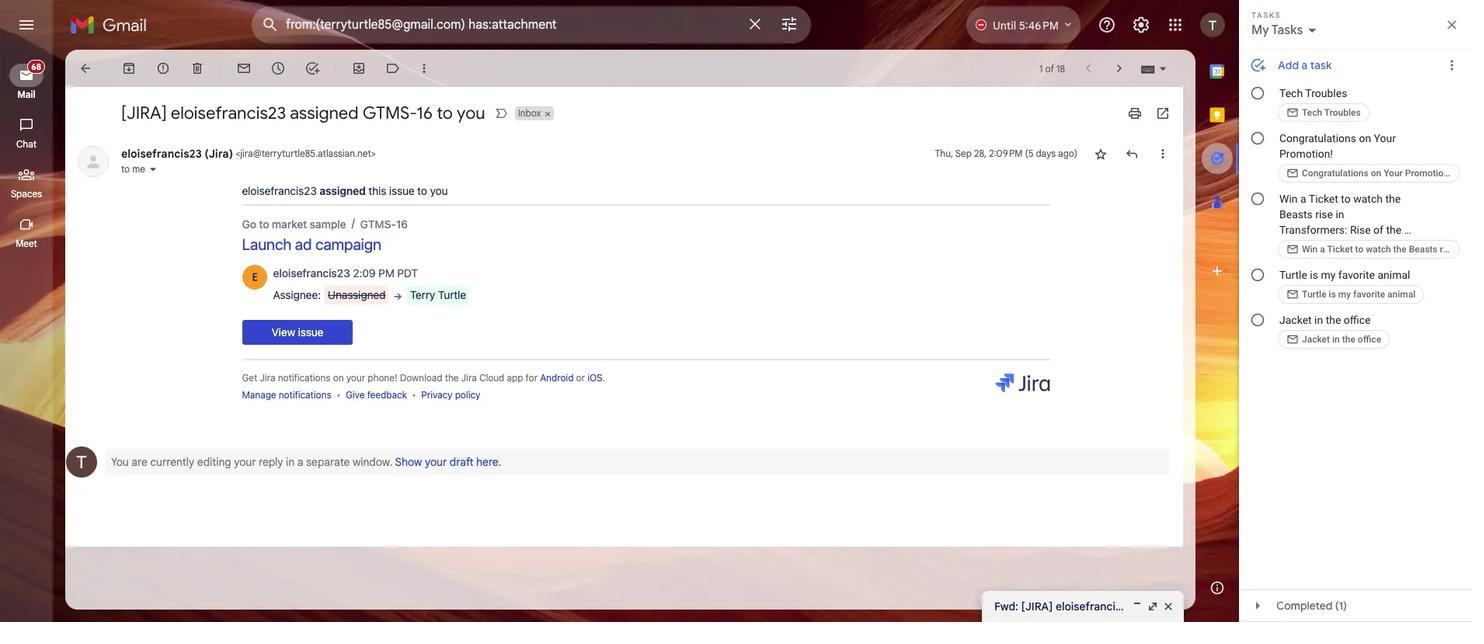 Task type: describe. For each thing, give the bounding box(es) containing it.
terry turtle
[[410, 289, 466, 302]]

a
[[298, 456, 304, 470]]

market
[[272, 217, 307, 231]]

eloisefrancis23 assigned this issue to you
[[242, 184, 448, 197]]

app
[[507, 373, 523, 384]]

.
[[603, 373, 605, 384]]

navigation containing mail
[[0, 50, 54, 623]]

get jira notifications on your phone! download the jira cloud app for android or ios .
[[242, 373, 605, 384]]

in
[[286, 456, 295, 470]]

separate
[[306, 456, 350, 470]]

0 vertical spatial notifications
[[278, 373, 331, 384]]

manage notifications link
[[242, 390, 332, 401]]

support image
[[1098, 16, 1117, 34]]

2 horizontal spatial 16
[[1220, 600, 1231, 614]]

/
[[352, 216, 355, 229]]

2 vertical spatial gtms-
[[1185, 600, 1220, 614]]

eloisefrancis23 for (jira)
[[121, 147, 202, 161]]

eloisefrancis23 for 2:09 pm pdt
[[273, 267, 350, 280]]

1 horizontal spatial you
[[457, 103, 486, 124]]

reply
[[259, 456, 283, 470]]

1 horizontal spatial issue
[[389, 184, 415, 197]]

chat
[[16, 138, 37, 150]]

2 • from the left
[[412, 390, 416, 401]]

view
[[272, 326, 295, 339]]

report spam image
[[155, 61, 171, 76]]

2:09 pm pdt
[[353, 267, 418, 280]]

close image
[[1163, 601, 1175, 613]]

snooze image
[[270, 61, 286, 76]]

(jira)
[[205, 147, 233, 161]]

68
[[31, 61, 41, 72]]

to inside the go to market sample / gtms-16 launch ad campaign
[[259, 217, 269, 231]]

move to inbox image
[[351, 61, 367, 76]]

go
[[242, 217, 256, 231]]

show your draft here. link
[[395, 456, 502, 470]]

launch ad campaign link
[[242, 236, 382, 253]]

mark as unread image
[[236, 61, 252, 76]]

labels image
[[386, 61, 401, 76]]

eloisefrancis23 (jira) < jira@terryturtle85.atlassian.net >
[[121, 147, 376, 161]]

2 vertical spatial you
[[1247, 600, 1266, 614]]

spaces heading
[[0, 188, 53, 201]]

0 vertical spatial 16
[[417, 103, 433, 124]]

ad
[[295, 236, 312, 253]]

your for reply
[[234, 456, 256, 470]]

1 vertical spatial assigned
[[320, 184, 366, 197]]

this
[[369, 184, 387, 197]]

the
[[445, 373, 459, 384]]

thu, sep 28, 2:09 pm (5 days ago)
[[935, 148, 1078, 159]]

cloud
[[480, 373, 505, 384]]

eloisefrancis23 left pop out image
[[1056, 600, 1134, 614]]

→ image
[[392, 290, 404, 303]]

draft
[[450, 456, 474, 470]]

thu,
[[935, 148, 954, 159]]

0 vertical spatial gtms-
[[363, 103, 417, 124]]

more image
[[417, 61, 432, 76]]

show
[[395, 456, 422, 470]]

0 vertical spatial assigned
[[290, 103, 359, 124]]

show details image
[[148, 165, 158, 174]]

me
[[132, 163, 145, 175]]

sample
[[310, 217, 346, 231]]

privacy
[[421, 390, 453, 401]]

eloisefrancis23 2:09 pm pdt
[[273, 267, 418, 280]]

feedback
[[367, 390, 407, 401]]

2 vertical spatial assigned
[[1136, 600, 1182, 614]]

clear search image
[[740, 9, 771, 40]]

on
[[333, 373, 344, 384]]

spaces
[[11, 188, 42, 200]]

for
[[526, 373, 538, 384]]

16 inside the go to market sample / gtms-16 launch ad campaign
[[396, 217, 408, 231]]

2 horizontal spatial your
[[425, 456, 447, 470]]

settings image
[[1132, 16, 1151, 34]]

of
[[1046, 63, 1055, 74]]

minimize image
[[1132, 601, 1144, 613]]

1 vertical spatial notifications
[[279, 390, 332, 401]]

gtms-16 link
[[360, 217, 408, 231]]

2 jira from the left
[[461, 373, 477, 384]]

android
[[540, 373, 574, 384]]



Task type: vqa. For each thing, say whether or not it's contained in the screenshot.
WINDOW.
yes



Task type: locate. For each thing, give the bounding box(es) containing it.
gtms-
[[363, 103, 417, 124], [360, 217, 396, 231], [1185, 600, 1220, 614]]

0 horizontal spatial your
[[234, 456, 256, 470]]

>
[[371, 148, 376, 159]]

eloisefrancis23 up show details image
[[121, 147, 202, 161]]

are
[[132, 456, 148, 470]]

[jira] down archive icon
[[121, 103, 167, 124]]

16 down more 'icon'
[[417, 103, 433, 124]]

1 vertical spatial [jira]
[[1022, 600, 1054, 614]]

pop out image
[[1147, 601, 1160, 613]]

[jira] right fwd:
[[1022, 600, 1054, 614]]

your
[[346, 373, 365, 384], [234, 456, 256, 470], [425, 456, 447, 470]]

1 horizontal spatial •
[[412, 390, 416, 401]]

1 vertical spatial gtms-
[[360, 217, 396, 231]]

jira right get
[[260, 373, 276, 384]]

older image
[[1112, 61, 1128, 76]]

meet
[[16, 238, 37, 249]]

<
[[236, 148, 240, 159]]

navigation
[[0, 50, 54, 623]]

assignee:
[[273, 289, 321, 302]]

0 horizontal spatial you
[[430, 184, 448, 197]]

gtms- inside the go to market sample / gtms-16 launch ad campaign
[[360, 217, 396, 231]]

your left reply
[[234, 456, 256, 470]]

go to market sample / gtms-16 launch ad campaign
[[242, 216, 408, 253]]

18
[[1057, 63, 1066, 74]]

days
[[1036, 148, 1056, 159]]

gtms- up >
[[363, 103, 417, 124]]

28,
[[975, 148, 987, 159]]

fwd: [jira] eloisefrancis23 assigned gtms-16 to you
[[995, 600, 1266, 614]]

side panel section
[[1196, 50, 1240, 610]]

0 horizontal spatial [jira]
[[121, 103, 167, 124]]

window.
[[353, 456, 393, 470]]

1 vertical spatial 16
[[396, 217, 408, 231]]

archive image
[[121, 61, 137, 76]]

• down download
[[412, 390, 416, 401]]

inbox button
[[515, 106, 543, 120]]

you are currently editing your reply in a separate window. show your draft here.
[[111, 456, 502, 470]]

0 vertical spatial issue
[[389, 184, 415, 197]]

(5
[[1026, 148, 1034, 159]]

turtle
[[438, 289, 466, 302]]

eloisefrancis23
[[171, 103, 286, 124], [121, 147, 202, 161], [242, 184, 317, 197], [273, 267, 350, 280], [1056, 600, 1134, 614]]

meet heading
[[0, 238, 53, 250]]

gtms- right /
[[360, 217, 396, 231]]

your up give
[[346, 373, 365, 384]]

16
[[417, 103, 433, 124], [396, 217, 408, 231], [1220, 600, 1231, 614]]

you
[[111, 456, 129, 470]]

1 jira from the left
[[260, 373, 276, 384]]

issue
[[389, 184, 415, 197], [298, 326, 324, 339]]

1 horizontal spatial [jira]
[[1022, 600, 1054, 614]]

0 horizontal spatial 16
[[396, 217, 408, 231]]

•
[[337, 390, 341, 401], [412, 390, 416, 401]]

eloisefrancis23 (jira) cell
[[121, 147, 376, 161]]

fwd:
[[995, 600, 1019, 614]]

advanced search options image
[[774, 9, 805, 40]]

terry
[[410, 289, 435, 302]]

0 horizontal spatial •
[[337, 390, 341, 401]]

assigned
[[290, 103, 359, 124], [320, 184, 366, 197], [1136, 600, 1182, 614]]

ago)
[[1059, 148, 1078, 159]]

main menu image
[[17, 16, 36, 34]]

inbox
[[518, 107, 541, 119]]

gtms- right close 'image'
[[1185, 600, 1220, 614]]

issue right view on the bottom left of page
[[298, 326, 324, 339]]

launch
[[242, 236, 292, 253]]

your for phone!
[[346, 373, 365, 384]]

privacy policy link
[[421, 390, 481, 401]]

jira@terryturtle85.atlassian.net
[[240, 148, 371, 159]]

68 link
[[9, 60, 45, 87]]

mail
[[17, 89, 35, 100]]

1 of 18
[[1040, 63, 1066, 74]]

download
[[400, 373, 443, 384]]

chat heading
[[0, 138, 53, 151]]

Search in mail search field
[[252, 6, 811, 44]]

1 horizontal spatial 16
[[417, 103, 433, 124]]

campaign
[[316, 236, 382, 253]]

• left give
[[337, 390, 341, 401]]

[jira] eloisefrancis23 assigned gtms-16 to you
[[121, 103, 486, 124]]

gmail image
[[70, 9, 155, 40]]

search in mail image
[[256, 11, 284, 39]]

1
[[1040, 63, 1043, 74]]

mail heading
[[0, 89, 53, 101]]

0 horizontal spatial issue
[[298, 326, 324, 339]]

1 vertical spatial issue
[[298, 326, 324, 339]]

16 right /
[[396, 217, 408, 231]]

1 horizontal spatial your
[[346, 373, 365, 384]]

eloisefrancis23 up market
[[242, 184, 317, 197]]

you
[[457, 103, 486, 124], [430, 184, 448, 197], [1247, 600, 1266, 614]]

here.
[[476, 456, 502, 470]]

editing
[[197, 456, 231, 470]]

0 vertical spatial you
[[457, 103, 486, 124]]

jira up the policy
[[461, 373, 477, 384]]

manage notifications • give feedback • privacy policy
[[242, 390, 481, 401]]

0 vertical spatial [jira]
[[121, 103, 167, 124]]

give feedback link
[[346, 390, 407, 401]]

sep
[[956, 148, 972, 159]]

go to market sample link
[[242, 217, 346, 231]]

thu, sep 28, 2:09 pm (5 days ago) cell
[[935, 146, 1078, 162]]

view issue link
[[242, 320, 353, 345]]

16 right close 'image'
[[1220, 600, 1231, 614]]

1 horizontal spatial jira
[[461, 373, 477, 384]]

phone!
[[368, 373, 398, 384]]

issue right this
[[389, 184, 415, 197]]

manage
[[242, 390, 276, 401]]

tab list
[[1196, 50, 1240, 567]]

to
[[437, 103, 453, 124], [121, 163, 130, 175], [418, 184, 427, 197], [259, 217, 269, 231], [1234, 600, 1244, 614]]

2 vertical spatial 16
[[1220, 600, 1231, 614]]

view issue
[[272, 326, 324, 339]]

or
[[576, 373, 585, 384]]

1 vertical spatial you
[[430, 184, 448, 197]]

currently
[[150, 456, 194, 470]]

Search in mail text field
[[286, 17, 737, 33]]

jira
[[260, 373, 276, 384], [461, 373, 477, 384]]

give
[[346, 390, 365, 401]]

[jira]
[[121, 103, 167, 124], [1022, 600, 1054, 614]]

get
[[242, 373, 257, 384]]

2 horizontal spatial you
[[1247, 600, 1266, 614]]

add to tasks image
[[305, 61, 320, 76]]

Not starred checkbox
[[1094, 146, 1109, 162]]

notifications up manage notifications link
[[278, 373, 331, 384]]

eloisefrancis23 up the <
[[171, 103, 286, 124]]

delete image
[[190, 61, 205, 76]]

your left draft on the bottom of the page
[[425, 456, 447, 470]]

notifications right manage
[[279, 390, 332, 401]]

back to search results image
[[78, 61, 93, 76]]

2:09 pm
[[990, 148, 1023, 159]]

eloisefrancis23 up assignee:
[[273, 267, 350, 280]]

ios
[[588, 373, 603, 384]]

to me
[[121, 163, 145, 175]]

unassigned
[[328, 289, 386, 302]]

eloisefrancis23 for assigned
[[242, 184, 317, 197]]

1 • from the left
[[337, 390, 341, 401]]

0 horizontal spatial jira
[[260, 373, 276, 384]]

policy
[[455, 390, 481, 401]]

android link
[[540, 373, 574, 384]]

ios link
[[588, 373, 603, 384]]



